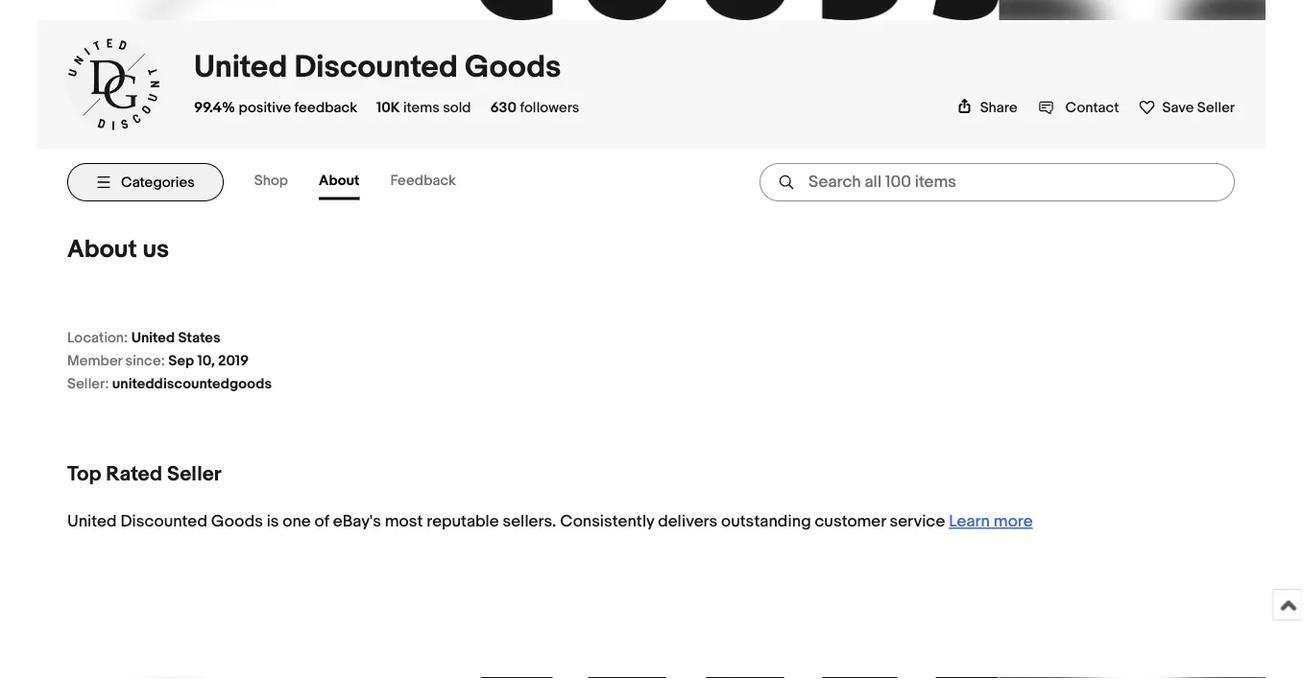 Task type: vqa. For each thing, say whether or not it's contained in the screenshot.
the top About
yes



Task type: describe. For each thing, give the bounding box(es) containing it.
10,
[[197, 352, 215, 370]]

save seller
[[1162, 99, 1235, 116]]

followers
[[520, 99, 579, 116]]

ebay's
[[333, 512, 381, 532]]

discounted for united discounted goods
[[294, 49, 458, 86]]

goods for united discounted goods is one of ebay's most reputable sellers. consistently delivers outstanding customer service learn more
[[211, 512, 263, 532]]

member
[[67, 352, 122, 370]]

positive
[[239, 99, 291, 116]]

more
[[994, 512, 1033, 532]]

10k items sold
[[376, 99, 471, 116]]

seller:
[[67, 375, 109, 393]]

about for about
[[319, 172, 360, 190]]

sep
[[168, 352, 194, 370]]

reputable
[[427, 512, 499, 532]]

categories
[[121, 174, 195, 191]]

2019
[[218, 352, 249, 370]]

contact link
[[1039, 99, 1119, 116]]

one
[[283, 512, 311, 532]]

shop
[[254, 172, 288, 190]]

about us
[[67, 235, 169, 265]]

Search all 100 items field
[[760, 163, 1235, 202]]

delivers
[[658, 512, 718, 532]]

tab list containing shop
[[254, 165, 487, 200]]

goods for united discounted goods
[[465, 49, 561, 86]]

630 followers
[[490, 99, 579, 116]]

0 horizontal spatial seller
[[167, 462, 221, 487]]

customer
[[815, 512, 886, 532]]

items
[[403, 99, 440, 116]]

share
[[980, 99, 1018, 116]]

consistently
[[560, 512, 654, 532]]

top
[[67, 462, 101, 487]]

location: united states member since: sep 10, 2019 seller: uniteddiscountedgoods
[[67, 329, 272, 393]]



Task type: locate. For each thing, give the bounding box(es) containing it.
seller
[[1197, 99, 1235, 116], [167, 462, 221, 487]]

1 horizontal spatial discounted
[[294, 49, 458, 86]]

sellers.
[[503, 512, 556, 532]]

0 horizontal spatial united
[[67, 512, 117, 532]]

feedback
[[390, 172, 456, 190]]

united up positive
[[194, 49, 288, 86]]

1 horizontal spatial seller
[[1197, 99, 1235, 116]]

goods
[[465, 49, 561, 86], [211, 512, 263, 532]]

1 vertical spatial about
[[67, 235, 137, 265]]

1 vertical spatial goods
[[211, 512, 263, 532]]

contact
[[1066, 99, 1119, 116]]

0 vertical spatial discounted
[[294, 49, 458, 86]]

discounted
[[294, 49, 458, 86], [120, 512, 207, 532]]

seller inside 'button'
[[1197, 99, 1235, 116]]

most
[[385, 512, 423, 532]]

goods up 630
[[465, 49, 561, 86]]

99.4% positive feedback
[[194, 99, 357, 116]]

1 vertical spatial united
[[131, 329, 175, 347]]

630
[[490, 99, 517, 116]]

10k
[[376, 99, 400, 116]]

discounted up 10k
[[294, 49, 458, 86]]

service
[[890, 512, 945, 532]]

us
[[143, 235, 169, 265]]

1 vertical spatial discounted
[[120, 512, 207, 532]]

2 horizontal spatial united
[[194, 49, 288, 86]]

uniteddiscountedgoods
[[112, 375, 272, 393]]

feedback
[[294, 99, 357, 116]]

states
[[178, 329, 220, 347]]

save seller button
[[1138, 95, 1235, 116]]

learn more link
[[949, 512, 1033, 532]]

about for about us
[[67, 235, 137, 265]]

categories button
[[67, 163, 224, 202]]

discounted down top rated seller
[[120, 512, 207, 532]]

1 horizontal spatial united
[[131, 329, 175, 347]]

outstanding
[[721, 512, 811, 532]]

save
[[1162, 99, 1194, 116]]

united
[[194, 49, 288, 86], [131, 329, 175, 347], [67, 512, 117, 532]]

united for united discounted goods
[[194, 49, 288, 86]]

united discounted goods link
[[194, 49, 561, 86]]

0 vertical spatial goods
[[465, 49, 561, 86]]

top rated seller
[[67, 462, 221, 487]]

share button
[[957, 99, 1018, 116]]

about left us
[[67, 235, 137, 265]]

0 horizontal spatial about
[[67, 235, 137, 265]]

1 horizontal spatial goods
[[465, 49, 561, 86]]

united for united discounted goods is one of ebay's most reputable sellers. consistently delivers outstanding customer service learn more
[[67, 512, 117, 532]]

0 vertical spatial about
[[319, 172, 360, 190]]

99.4%
[[194, 99, 235, 116]]

united up since:
[[131, 329, 175, 347]]

seller right rated
[[167, 462, 221, 487]]

1 vertical spatial seller
[[167, 462, 221, 487]]

united discounted goods
[[194, 49, 561, 86]]

goods left is
[[211, 512, 263, 532]]

0 vertical spatial united
[[194, 49, 288, 86]]

about
[[319, 172, 360, 190], [67, 235, 137, 265]]

tab list
[[254, 165, 487, 200]]

0 horizontal spatial goods
[[211, 512, 263, 532]]

about right shop
[[319, 172, 360, 190]]

united inside location: united states member since: sep 10, 2019 seller: uniteddiscountedgoods
[[131, 329, 175, 347]]

united discounted goods image
[[67, 39, 159, 130]]

united down top
[[67, 512, 117, 532]]

discounted for united discounted goods is one of ebay's most reputable sellers. consistently delivers outstanding customer service learn more
[[120, 512, 207, 532]]

location:
[[67, 329, 128, 347]]

rated
[[106, 462, 162, 487]]

since:
[[125, 352, 165, 370]]

is
[[267, 512, 279, 532]]

learn
[[949, 512, 990, 532]]

0 horizontal spatial discounted
[[120, 512, 207, 532]]

sold
[[443, 99, 471, 116]]

2 vertical spatial united
[[67, 512, 117, 532]]

united discounted goods is one of ebay's most reputable sellers. consistently delivers outstanding customer service learn more
[[67, 512, 1033, 532]]

0 vertical spatial seller
[[1197, 99, 1235, 116]]

1 horizontal spatial about
[[319, 172, 360, 190]]

of
[[315, 512, 329, 532]]

seller right save
[[1197, 99, 1235, 116]]



